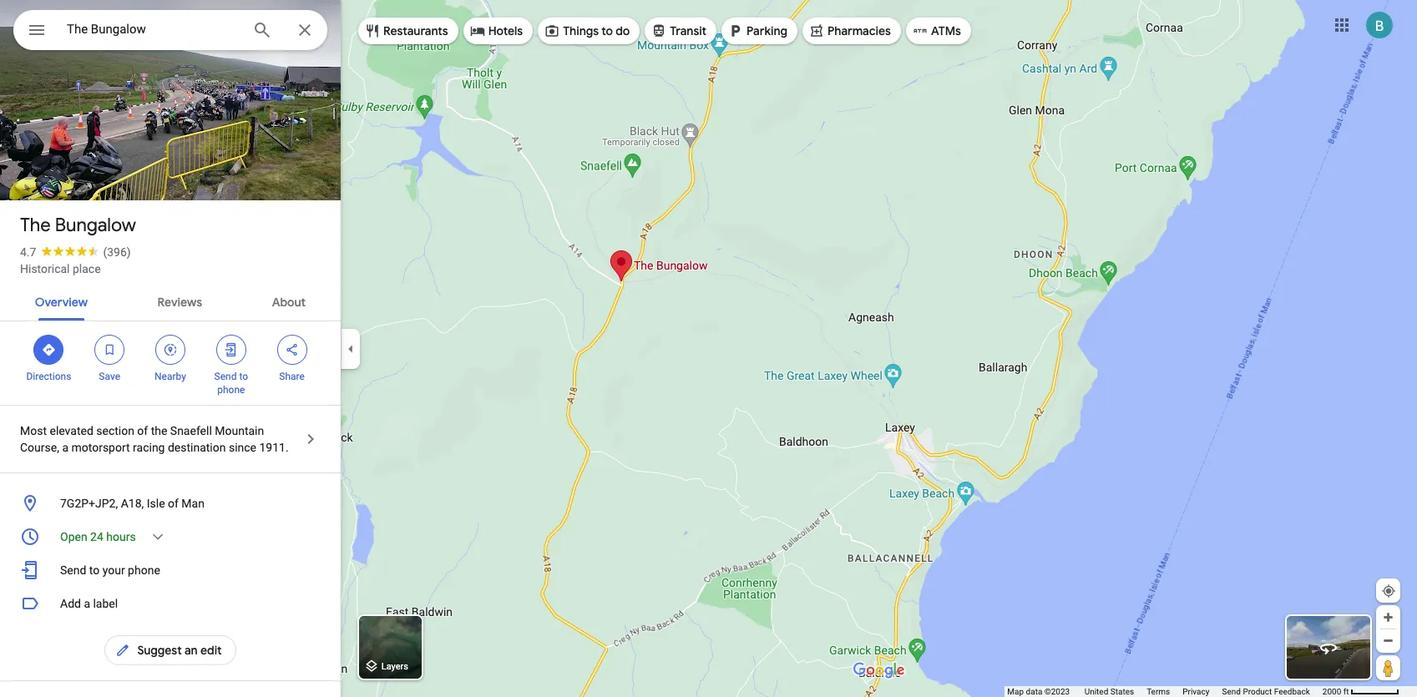 Task type: locate. For each thing, give the bounding box(es) containing it.

[[163, 341, 178, 359]]

1 horizontal spatial of
[[168, 497, 179, 511]]

tab list containing overview
[[0, 281, 341, 321]]

0 vertical spatial of
[[137, 424, 148, 438]]

pharmacies button
[[803, 11, 902, 51]]

the bungalow main content
[[0, 0, 348, 698]]

send left product
[[1223, 688, 1242, 697]]

layers
[[382, 662, 409, 673]]

course,
[[20, 441, 59, 455]]

0 horizontal spatial a
[[62, 441, 69, 455]]

2 horizontal spatial send
[[1223, 688, 1242, 697]]

feedback
[[1275, 688, 1311, 697]]

a inside button
[[84, 597, 90, 611]]

pharmacies
[[828, 23, 891, 38]]

things
[[563, 23, 599, 38]]

historical
[[20, 262, 70, 276]]

2000 ft button
[[1323, 688, 1400, 697]]

mountain
[[215, 424, 264, 438]]

1 vertical spatial send
[[60, 564, 86, 577]]

transit
[[670, 23, 707, 38]]

directions
[[26, 371, 71, 383]]

footer
[[1008, 687, 1323, 698]]

1 horizontal spatial phone
[[217, 384, 245, 396]]

a inside most elevated section of the snaefell mountain course, a motorsport racing destination since 1911.
[[62, 441, 69, 455]]

2 vertical spatial to
[[89, 564, 100, 577]]

©2023
[[1045, 688, 1071, 697]]

hours
[[106, 531, 136, 544]]

data
[[1027, 688, 1043, 697]]

2 horizontal spatial to
[[602, 23, 613, 38]]

share
[[279, 371, 305, 383]]

send for send product feedback
[[1223, 688, 1242, 697]]

0 horizontal spatial send
[[60, 564, 86, 577]]

phone
[[217, 384, 245, 396], [128, 564, 160, 577]]

7g2p+jp2, a18, isle of man button
[[0, 487, 341, 521]]

0 horizontal spatial to
[[89, 564, 100, 577]]

suggest an edit button
[[105, 631, 236, 671]]

tab list inside the bungalow main content
[[0, 281, 341, 321]]

send
[[214, 371, 237, 383], [60, 564, 86, 577], [1223, 688, 1242, 697]]

1 vertical spatial of
[[168, 497, 179, 511]]

tab list
[[0, 281, 341, 321]]

1,011
[[43, 165, 75, 181]]

 button
[[13, 10, 60, 53]]

nearby
[[155, 371, 186, 383]]

united
[[1085, 688, 1109, 697]]

2 vertical spatial send
[[1223, 688, 1242, 697]]

ft
[[1344, 688, 1350, 697]]

1 horizontal spatial a
[[84, 597, 90, 611]]

of right isle at the left of page
[[168, 497, 179, 511]]

united states button
[[1085, 687, 1135, 698]]

of inside 'button'
[[168, 497, 179, 511]]

to inside send to phone
[[239, 371, 248, 383]]

0 vertical spatial a
[[62, 441, 69, 455]]

hotels
[[489, 23, 523, 38]]

send inside button
[[1223, 688, 1242, 697]]

a down elevated
[[62, 441, 69, 455]]

396 reviews element
[[103, 246, 131, 259]]

add a label
[[60, 597, 118, 611]]

collapse side panel image
[[342, 340, 360, 358]]

to
[[602, 23, 613, 38], [239, 371, 248, 383], [89, 564, 100, 577]]

parking button
[[722, 11, 798, 51]]

transit button
[[645, 11, 717, 51]]

7g2p+jp2,
[[60, 497, 118, 511]]

send inside button
[[60, 564, 86, 577]]

0 horizontal spatial phone
[[128, 564, 160, 577]]

2000 ft
[[1323, 688, 1350, 697]]

0 horizontal spatial of
[[137, 424, 148, 438]]

0 vertical spatial send
[[214, 371, 237, 383]]

a right add
[[84, 597, 90, 611]]

to left your
[[89, 564, 100, 577]]

terms button
[[1147, 687, 1171, 698]]

to left share on the bottom left of page
[[239, 371, 248, 383]]

about
[[272, 295, 306, 310]]

states
[[1111, 688, 1135, 697]]

none field inside the bungalow field
[[67, 19, 239, 39]]

2000
[[1323, 688, 1342, 697]]

information for the bungalow region
[[0, 487, 341, 587]]

of inside most elevated section of the snaefell mountain course, a motorsport racing destination since 1911.
[[137, 424, 148, 438]]

1911.
[[259, 441, 289, 455]]

atms
[[932, 23, 962, 38]]

most
[[20, 424, 47, 438]]

phone inside send to phone
[[217, 384, 245, 396]]

to left "do"
[[602, 23, 613, 38]]

since
[[229, 441, 257, 455]]

suggest
[[137, 643, 182, 658]]

phone right your
[[128, 564, 160, 577]]

of for the
[[137, 424, 148, 438]]

actions for the bungalow region
[[0, 322, 341, 405]]

1 vertical spatial phone
[[128, 564, 160, 577]]

historical place button
[[20, 261, 101, 277]]

reviews
[[158, 295, 202, 310]]

restaurants
[[384, 23, 448, 38]]

send down the 
[[214, 371, 237, 383]]

phone down the 
[[217, 384, 245, 396]]

open
[[60, 531, 87, 544]]

send inside send to phone
[[214, 371, 237, 383]]

0 vertical spatial phone
[[217, 384, 245, 396]]

of left the
[[137, 424, 148, 438]]

to for phone
[[239, 371, 248, 383]]

1 horizontal spatial send
[[214, 371, 237, 383]]

send down open
[[60, 564, 86, 577]]

of
[[137, 424, 148, 438], [168, 497, 179, 511]]

hotels button
[[463, 11, 533, 51]]

street view image
[[1319, 638, 1339, 658]]

to inside send to your phone button
[[89, 564, 100, 577]]

to inside things to do button
[[602, 23, 613, 38]]

about button
[[259, 281, 319, 321]]

reviews button
[[144, 281, 216, 321]]


[[285, 341, 300, 359]]

1 horizontal spatial to
[[239, 371, 248, 383]]

man
[[182, 497, 205, 511]]

send for send to phone
[[214, 371, 237, 383]]

1 vertical spatial a
[[84, 597, 90, 611]]

send to your phone
[[60, 564, 160, 577]]

a
[[62, 441, 69, 455], [84, 597, 90, 611]]

footer containing map data ©2023
[[1008, 687, 1323, 698]]

open 24 hours
[[60, 531, 136, 544]]

1 vertical spatial to
[[239, 371, 248, 383]]

None field
[[67, 19, 239, 39]]

parking
[[747, 23, 788, 38]]

0 vertical spatial to
[[602, 23, 613, 38]]



Task type: vqa. For each thing, say whether or not it's contained in the screenshot.
a in the 'Most elevated section of the Snaefell Mountain Course, a motorsport racing destination since 1911.'
yes



Task type: describe. For each thing, give the bounding box(es) containing it.
most elevated section of the snaefell mountain course, a motorsport racing destination since 1911.
[[20, 424, 289, 455]]

most elevated section of the snaefell mountain course, a motorsport racing destination since 1911. button
[[0, 406, 341, 473]]

edit
[[200, 643, 222, 658]]

restaurants button
[[358, 11, 458, 51]]

send to your phone button
[[0, 554, 341, 587]]

an
[[185, 643, 198, 658]]

section
[[96, 424, 134, 438]]

map data ©2023
[[1008, 688, 1073, 697]]

the bungalow
[[20, 214, 136, 237]]

suggest an edit image
[[116, 643, 131, 658]]

google maps element
[[0, 0, 1418, 698]]

atms button
[[907, 11, 972, 51]]

footer inside google maps element
[[1008, 687, 1323, 698]]

7g2p+jp2, a18, isle of man
[[60, 497, 205, 511]]

bungalow
[[55, 214, 136, 237]]

product
[[1244, 688, 1273, 697]]

the
[[20, 214, 51, 237]]

hours image
[[20, 527, 40, 547]]

united states
[[1085, 688, 1135, 697]]

zoom out image
[[1383, 635, 1395, 648]]

elevated
[[50, 424, 93, 438]]

place
[[73, 262, 101, 276]]

your
[[103, 564, 125, 577]]

the
[[151, 424, 167, 438]]

privacy button
[[1183, 687, 1210, 698]]

send product feedback button
[[1223, 687, 1311, 698]]

photos
[[79, 165, 120, 181]]


[[102, 341, 117, 359]]

show open hours for the week image
[[150, 530, 165, 545]]

things to do button
[[538, 11, 640, 51]]

to for your
[[89, 564, 100, 577]]

send for send to your phone
[[60, 564, 86, 577]]

save
[[99, 371, 120, 383]]

photo of the bungalow image
[[0, 0, 348, 201]]

of for man
[[168, 497, 179, 511]]

do
[[616, 23, 630, 38]]


[[27, 18, 47, 42]]

The Bungalow field
[[13, 10, 328, 50]]

map
[[1008, 688, 1025, 697]]

to for do
[[602, 23, 613, 38]]

1,011 photos button
[[13, 159, 127, 188]]

send to phone
[[214, 371, 248, 396]]

label
[[93, 597, 118, 611]]

24
[[90, 531, 103, 544]]

(396)
[[103, 246, 131, 259]]

phone inside button
[[128, 564, 160, 577]]

snaefell
[[170, 424, 212, 438]]

motorsport
[[71, 441, 130, 455]]

4.7
[[20, 246, 36, 259]]

1,011 photos
[[43, 165, 120, 181]]

isle
[[147, 497, 165, 511]]

4.7 stars image
[[36, 246, 103, 257]]


[[224, 341, 239, 359]]

overview
[[35, 295, 88, 310]]

destination
[[168, 441, 226, 455]]

historical place
[[20, 262, 101, 276]]


[[41, 341, 56, 359]]

suggest an edit
[[137, 643, 222, 658]]

add a label button
[[0, 587, 341, 621]]

a18,
[[121, 497, 144, 511]]

things to do
[[563, 23, 630, 38]]

send product feedback
[[1223, 688, 1311, 697]]

overview button
[[22, 281, 101, 321]]

zoom in image
[[1383, 612, 1395, 624]]

 search field
[[13, 10, 341, 53]]

google account: brad klo  
(klobrad84@gmail.com) image
[[1367, 11, 1394, 38]]

open 24 hours button
[[0, 521, 341, 554]]

show your location image
[[1382, 584, 1397, 599]]

add
[[60, 597, 81, 611]]

privacy
[[1183, 688, 1210, 697]]

terms
[[1147, 688, 1171, 697]]

show street view coverage image
[[1377, 656, 1401, 681]]

racing
[[133, 441, 165, 455]]



